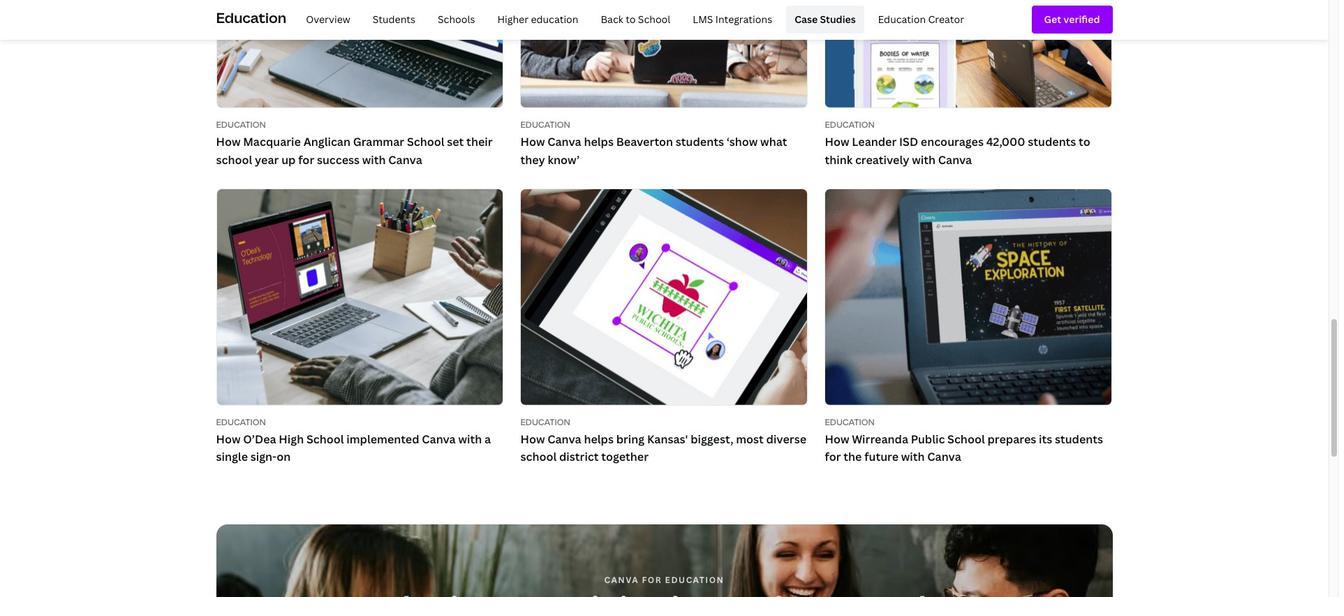 Task type: locate. For each thing, give the bounding box(es) containing it.
how inside education how leander isd encourages 42,000 students to think creatively with canva
[[825, 134, 850, 149]]

lms
[[693, 12, 714, 26]]

know'
[[548, 152, 580, 167]]

0 vertical spatial school
[[216, 152, 252, 167]]

with inside the education how wirreanda public school prepares its students for the future with canva
[[902, 449, 925, 465]]

lms integrations
[[693, 12, 773, 26]]

education how wirreanda public school prepares its students for the future with canva
[[825, 416, 1104, 465]]

how left macquarie
[[216, 134, 241, 149]]

1 horizontal spatial school
[[521, 449, 557, 465]]

how right a
[[521, 432, 545, 447]]

how for how leander isd encourages 42,000 students to think creatively with canva
[[825, 134, 850, 149]]

2 horizontal spatial for
[[825, 449, 842, 465]]

set
[[447, 134, 464, 149]]

creator
[[929, 12, 965, 26]]

success
[[317, 152, 360, 167]]

education inside education how leander isd encourages 42,000 students to think creatively with canva
[[825, 119, 875, 131]]

canva inside the education how wirreanda public school prepares its students for the future with canva
[[928, 449, 962, 465]]

overview
[[306, 12, 350, 26]]

helps
[[584, 134, 614, 149], [584, 432, 614, 447]]

how up single
[[216, 432, 241, 447]]

anglican
[[304, 134, 351, 149]]

how
[[216, 134, 241, 149], [521, 134, 545, 149], [825, 134, 850, 149], [216, 432, 241, 447], [521, 432, 545, 447], [825, 432, 850, 447]]

education how canva helps bring kansas' biggest, most diverse school district together
[[521, 416, 807, 465]]

single
[[216, 449, 248, 465]]

students right 42,000
[[1029, 134, 1077, 149]]

implemented
[[347, 432, 420, 447]]

1 horizontal spatial for
[[642, 574, 662, 586]]

school
[[638, 12, 671, 26], [407, 134, 445, 149], [307, 432, 344, 447], [948, 432, 986, 447]]

0 horizontal spatial school
[[216, 152, 252, 167]]

school inside education how canva helps bring kansas' biggest, most diverse school district together
[[521, 449, 557, 465]]

how for how canva helps beaverton students 'show what they know'
[[521, 134, 545, 149]]

1 vertical spatial to
[[1079, 134, 1091, 149]]

education how canva helps beaverton students 'show what they know'
[[521, 119, 788, 167]]

beaverton
[[617, 134, 674, 149]]

students
[[676, 134, 724, 149], [1029, 134, 1077, 149], [1056, 432, 1104, 447]]

1 horizontal spatial to
[[1079, 134, 1091, 149]]

on
[[277, 449, 291, 465]]

school right "high"
[[307, 432, 344, 447]]

menu bar containing overview
[[292, 6, 973, 34]]

0 vertical spatial for
[[298, 152, 315, 167]]

how inside the education how wirreanda public school prepares its students for the future with canva
[[825, 432, 850, 447]]

with
[[362, 152, 386, 167], [913, 152, 936, 167], [459, 432, 482, 447], [902, 449, 925, 465]]

its
[[1040, 432, 1053, 447]]

helps inside education how canva helps bring kansas' biggest, most diverse school district together
[[584, 432, 614, 447]]

isd
[[900, 134, 919, 149]]

1 vertical spatial helps
[[584, 432, 614, 447]]

together
[[602, 449, 649, 465]]

2 helps from the top
[[584, 432, 614, 447]]

canva inside education how leander isd encourages 42,000 students to think creatively with canva
[[939, 152, 973, 167]]

school left set
[[407, 134, 445, 149]]

with left a
[[459, 432, 482, 447]]

how inside education how o'dea high school implemented canva with a single sign-on
[[216, 432, 241, 447]]

education creator link
[[870, 6, 973, 34]]

students right the its
[[1056, 432, 1104, 447]]

school
[[216, 152, 252, 167], [521, 449, 557, 465]]

education for education
[[216, 8, 287, 27]]

creatively
[[856, 152, 910, 167]]

education inside "link"
[[879, 12, 926, 26]]

year
[[255, 152, 279, 167]]

helps inside education how canva helps beaverton students 'show what they know'
[[584, 134, 614, 149]]

how for how canva helps bring kansas' biggest, most diverse school district together
[[521, 432, 545, 447]]

education inside the education how wirreanda public school prepares its students for the future with canva
[[825, 416, 875, 428]]

how up "they"
[[521, 134, 545, 149]]

1 vertical spatial school
[[521, 449, 557, 465]]

school inside education how macquarie anglican grammar school set their school year up for success with canva
[[216, 152, 252, 167]]

school left year
[[216, 152, 252, 167]]

school right the public
[[948, 432, 986, 447]]

education
[[216, 8, 287, 27], [879, 12, 926, 26], [216, 119, 266, 131], [521, 119, 571, 131], [825, 119, 875, 131], [216, 416, 266, 428], [521, 416, 571, 428], [825, 416, 875, 428], [665, 574, 725, 586]]

they
[[521, 152, 546, 167]]

1 helps from the top
[[584, 134, 614, 149]]

canva inside education how canva helps beaverton students 'show what they know'
[[548, 134, 582, 149]]

students left the 'show
[[676, 134, 724, 149]]

canva for education
[[605, 574, 725, 586]]

1 vertical spatial for
[[825, 449, 842, 465]]

how for how wirreanda public school prepares its students for the future with canva
[[825, 432, 850, 447]]

overview link
[[298, 6, 359, 34]]

how for how o'dea high school implemented canva with a single sign-on
[[216, 432, 241, 447]]

with down grammar
[[362, 152, 386, 167]]

0 vertical spatial to
[[626, 12, 636, 26]]

school right "back"
[[638, 12, 671, 26]]

canva
[[548, 134, 582, 149], [389, 152, 423, 167], [939, 152, 973, 167], [422, 432, 456, 447], [548, 432, 582, 447], [928, 449, 962, 465], [605, 574, 639, 586]]

education inside education how o'dea high school implemented canva with a single sign-on
[[216, 416, 266, 428]]

with inside education how macquarie anglican grammar school set their school year up for success with canva
[[362, 152, 386, 167]]

schools link
[[430, 6, 484, 34]]

0 horizontal spatial to
[[626, 12, 636, 26]]

education
[[531, 12, 579, 26]]

grammar
[[353, 134, 405, 149]]

education inside education how canva helps beaverton students 'show what they know'
[[521, 119, 571, 131]]

biggest,
[[691, 432, 734, 447]]

up
[[282, 152, 296, 167]]

higher
[[498, 12, 529, 26]]

studies
[[820, 12, 856, 26]]

canva design files shown in desktop and mobile interfaces image
[[521, 0, 808, 108]]

0 vertical spatial helps
[[584, 134, 614, 149]]

education how macquarie anglican grammar school set their school year up for success with canva
[[216, 119, 493, 167]]

wirreanda
[[852, 432, 909, 447]]

how inside education how canva helps beaverton students 'show what they know'
[[521, 134, 545, 149]]

back
[[601, 12, 624, 26]]

o'dea
[[243, 432, 276, 447]]

students inside the education how wirreanda public school prepares its students for the future with canva
[[1056, 432, 1104, 447]]

for
[[298, 152, 315, 167], [825, 449, 842, 465], [642, 574, 662, 586]]

with inside education how leander isd encourages 42,000 students to think creatively with canva
[[913, 152, 936, 167]]

how for how macquarie anglican grammar school set their school year up for success with canva
[[216, 134, 241, 149]]

a
[[485, 432, 491, 447]]

with down the isd at the right of page
[[913, 152, 936, 167]]

how up think
[[825, 134, 850, 149]]

school left district
[[521, 449, 557, 465]]

menu bar
[[292, 6, 973, 34]]

helps left beaverton
[[584, 134, 614, 149]]

helps for bring
[[584, 432, 614, 447]]

2 vertical spatial for
[[642, 574, 662, 586]]

helps up district
[[584, 432, 614, 447]]

how inside education how macquarie anglican grammar school set their school year up for success with canva
[[216, 134, 241, 149]]

public
[[911, 432, 945, 447]]

for inside the education how wirreanda public school prepares its students for the future with canva
[[825, 449, 842, 465]]

how inside education how canva helps bring kansas' biggest, most diverse school district together
[[521, 432, 545, 447]]

back to school
[[601, 12, 671, 26]]

to
[[626, 12, 636, 26], [1079, 134, 1091, 149]]

education for education how wirreanda public school prepares its students for the future with canva
[[825, 416, 875, 428]]

canva inside education how o'dea high school implemented canva with a single sign-on
[[422, 432, 456, 447]]

education for education creator
[[879, 12, 926, 26]]

0 horizontal spatial for
[[298, 152, 315, 167]]

education inside education how macquarie anglican grammar school set their school year up for success with canva
[[216, 119, 266, 131]]

students inside education how canva helps beaverton students 'show what they know'
[[676, 134, 724, 149]]

lms integrations link
[[685, 6, 781, 34]]

education creator
[[879, 12, 965, 26]]

with down the public
[[902, 449, 925, 465]]

students inside education how leander isd encourages 42,000 students to think creatively with canva
[[1029, 134, 1077, 149]]

education inside education how canva helps bring kansas' biggest, most diverse school district together
[[521, 416, 571, 428]]

o'dea high school canva design on laptop image
[[217, 189, 503, 405]]

how up the
[[825, 432, 850, 447]]



Task type: describe. For each thing, give the bounding box(es) containing it.
school inside education how o'dea high school implemented canva with a single sign-on
[[307, 432, 344, 447]]

macquarie
[[243, 134, 301, 149]]

the
[[844, 449, 862, 465]]

canva inside education how macquarie anglican grammar school set their school year up for success with canva
[[389, 152, 423, 167]]

leander school district thumbnail image
[[826, 0, 1112, 108]]

most
[[736, 432, 764, 447]]

education how leander isd encourages 42,000 students to think creatively with canva
[[825, 119, 1091, 167]]

education for education how leander isd encourages 42,000 students to think creatively with canva
[[825, 119, 875, 131]]

education for education how macquarie anglican grammar school set their school year up for success with canva
[[216, 119, 266, 131]]

canva inside education how canva helps bring kansas' biggest, most diverse school district together
[[548, 432, 582, 447]]

district
[[560, 449, 599, 465]]

diverse
[[767, 432, 807, 447]]

back to school link
[[593, 6, 679, 34]]

42,000
[[987, 134, 1026, 149]]

think
[[825, 152, 853, 167]]

education for education how canva helps beaverton students 'show what they know'
[[521, 119, 571, 131]]

education for education how canva helps bring kansas' biggest, most diverse school district together
[[521, 416, 571, 428]]

prepares
[[988, 432, 1037, 447]]

their
[[467, 134, 493, 149]]

higher education link
[[489, 6, 587, 34]]

'show
[[727, 134, 758, 149]]

high
[[279, 432, 304, 447]]

helps for beaverton
[[584, 134, 614, 149]]

to inside menu bar
[[626, 12, 636, 26]]

education for education how o'dea high school implemented canva with a single sign-on
[[216, 416, 266, 428]]

school inside education how macquarie anglican grammar school set their school year up for success with canva
[[407, 134, 445, 149]]

kansas'
[[648, 432, 688, 447]]

future
[[865, 449, 899, 465]]

what
[[761, 134, 788, 149]]

get verified image
[[1045, 12, 1101, 27]]

students link
[[364, 6, 424, 34]]

for inside education how macquarie anglican grammar school set their school year up for success with canva
[[298, 152, 315, 167]]

schools
[[438, 12, 475, 26]]

menu bar inside education element
[[292, 6, 973, 34]]

to inside education how leander isd encourages 42,000 students to think creatively with canva
[[1079, 134, 1091, 149]]

school inside back to school link
[[638, 12, 671, 26]]

students
[[373, 12, 416, 26]]

integrations
[[716, 12, 773, 26]]

leander
[[852, 134, 897, 149]]

case studies link
[[787, 6, 865, 34]]

bring
[[617, 432, 645, 447]]

case
[[795, 12, 818, 26]]

school inside the education how wirreanda public school prepares its students for the future with canva
[[948, 432, 986, 447]]

case studies
[[795, 12, 856, 26]]

with inside education how o'dea high school implemented canva with a single sign-on
[[459, 432, 482, 447]]

sign-
[[251, 449, 277, 465]]

education element
[[216, 0, 1113, 39]]

encourages
[[921, 134, 984, 149]]

higher education
[[498, 12, 579, 26]]

education how o'dea high school implemented canva with a single sign-on
[[216, 416, 491, 465]]



Task type: vqa. For each thing, say whether or not it's contained in the screenshot.
"How" within Education How Canva helps Beaverton students 'show what they know'
yes



